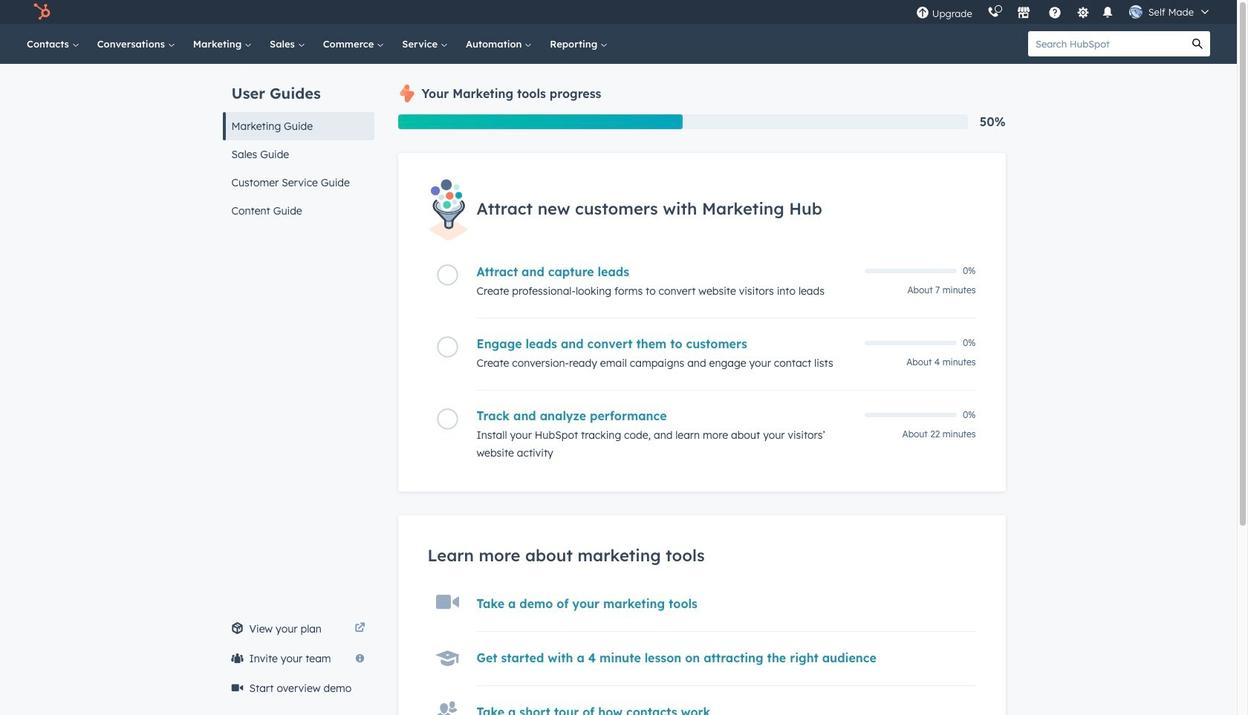 Task type: vqa. For each thing, say whether or not it's contained in the screenshot.
Ruby Anderson "Image"
yes



Task type: describe. For each thing, give the bounding box(es) containing it.
ruby anderson image
[[1129, 5, 1143, 19]]

link opens in a new window image
[[355, 621, 365, 638]]



Task type: locate. For each thing, give the bounding box(es) containing it.
Search HubSpot search field
[[1029, 31, 1185, 56]]

link opens in a new window image
[[355, 624, 365, 635]]

user guides element
[[223, 64, 374, 225]]

menu
[[909, 0, 1220, 24]]

progress bar
[[398, 114, 683, 129]]

marketplaces image
[[1017, 7, 1031, 20]]



